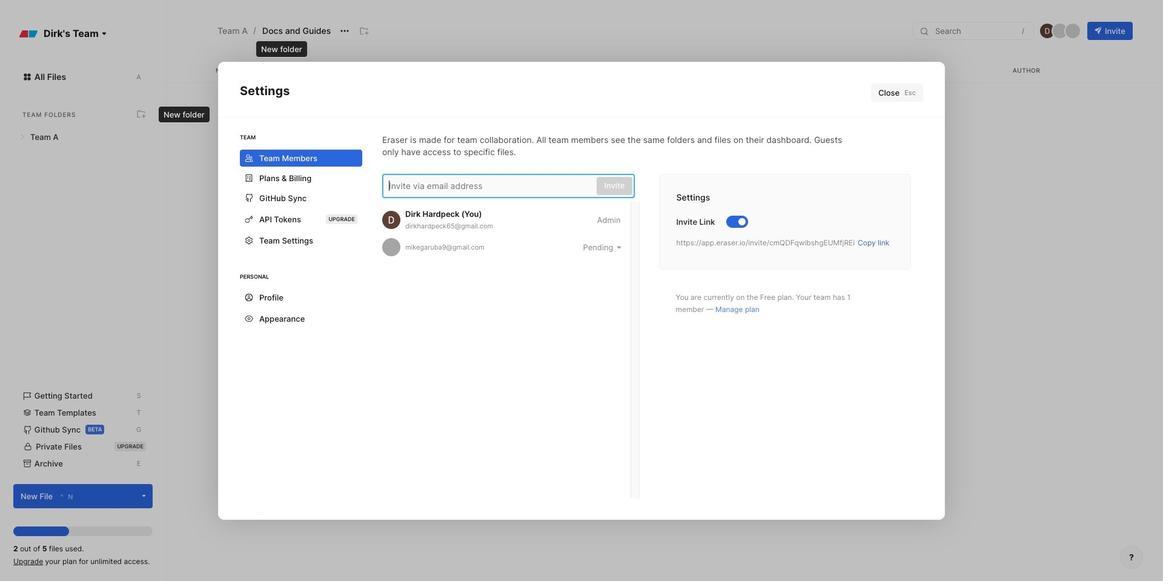 Task type: describe. For each thing, give the bounding box(es) containing it.
Invite via email address text field
[[382, 174, 635, 198]]



Task type: locate. For each thing, give the bounding box(es) containing it.
Search  text field
[[935, 25, 1027, 36]]



